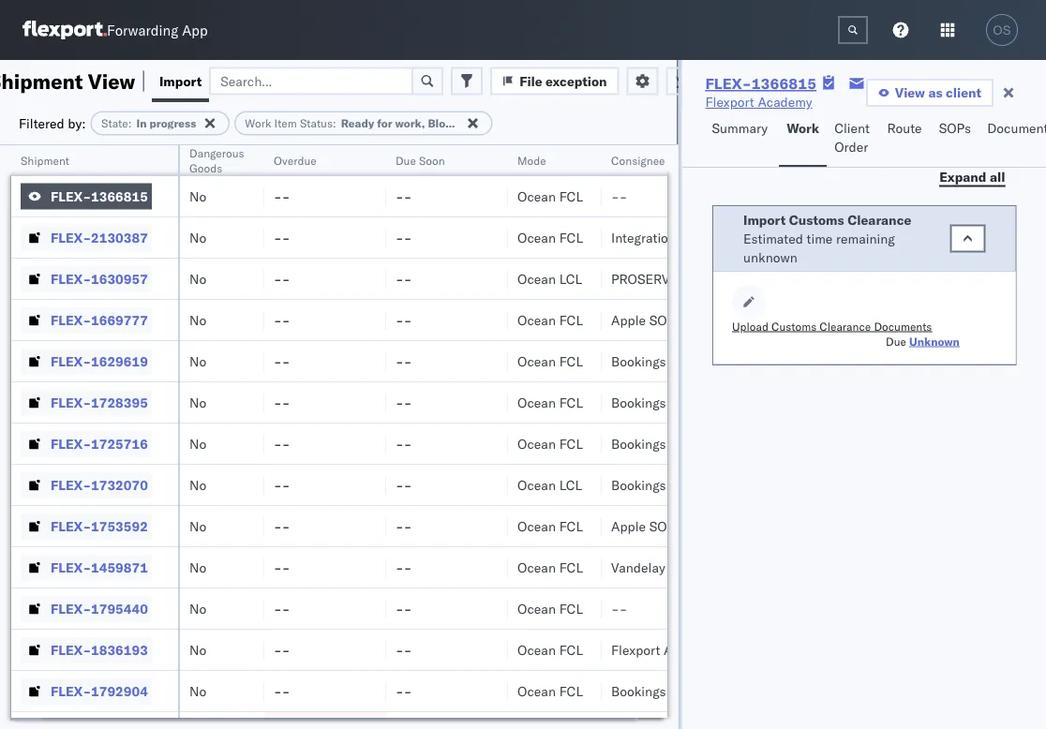 Task type: vqa. For each thing, say whether or not it's contained in the screenshot.
PM
no



Task type: locate. For each thing, give the bounding box(es) containing it.
fcl for flex-1669777
[[559, 312, 583, 328]]

0 vertical spatial import
[[159, 73, 202, 89]]

0 vertical spatial use)
[[780, 312, 813, 328]]

flex- for flex-1669777 button
[[51, 312, 91, 328]]

13 ocean from the top
[[518, 683, 556, 699]]

import
[[159, 73, 202, 89], [743, 211, 785, 228]]

view up the state
[[88, 68, 135, 94]]

2 bookings test consignee from the top
[[611, 394, 761, 411]]

consignee
[[611, 153, 665, 167], [698, 353, 761, 369], [698, 394, 761, 411], [698, 436, 761, 452], [698, 477, 761, 493], [698, 683, 761, 699]]

1 vertical spatial (do
[[719, 518, 747, 534]]

flex- inside button
[[51, 312, 91, 328]]

shipment for shipment view
[[0, 68, 83, 94]]

1630957
[[91, 270, 148, 287]]

storage up west
[[671, 518, 716, 534]]

1 apple from the top
[[611, 312, 646, 328]]

1 ocean fcl from the top
[[518, 188, 583, 204]]

academy inside "link"
[[758, 94, 813, 110]]

7 ocean from the top
[[518, 436, 556, 452]]

so
[[649, 312, 667, 328], [649, 518, 667, 534]]

flex-1836193 button
[[21, 637, 152, 663]]

proserve test account
[[611, 270, 759, 287]]

apple for flex-1669777
[[611, 312, 646, 328]]

customs inside import customs clearance estimated time remaining unknown
[[789, 211, 844, 228]]

2 fcl from the top
[[559, 229, 583, 246]]

6 fcl from the top
[[559, 436, 583, 452]]

0 vertical spatial academy
[[758, 94, 813, 110]]

11 ocean from the top
[[518, 601, 556, 617]]

1 vertical spatial due
[[886, 334, 906, 348]]

customs up time
[[789, 211, 844, 228]]

10 fcl from the top
[[559, 642, 583, 658]]

0 horizontal spatial due
[[396, 153, 416, 167]]

ocean
[[518, 188, 556, 204], [518, 229, 556, 246], [518, 270, 556, 287], [518, 312, 556, 328], [518, 353, 556, 369], [518, 394, 556, 411], [518, 436, 556, 452], [518, 477, 556, 493], [518, 518, 556, 534], [518, 559, 556, 576], [518, 601, 556, 617], [518, 642, 556, 658], [518, 683, 556, 699]]

1 so from the top
[[649, 312, 667, 328]]

unknown
[[909, 334, 960, 348]]

1 no from the top
[[189, 188, 206, 204]]

clearance inside upload customs clearance documents due unknown
[[819, 319, 871, 333]]

use)
[[780, 312, 813, 328], [780, 518, 813, 534]]

flex- for flex-1732070 button
[[51, 477, 91, 493]]

: left 'ready' at the left of the page
[[333, 116, 336, 130]]

0 vertical spatial ocean lcl
[[518, 270, 582, 287]]

8 ocean fcl from the top
[[518, 559, 583, 576]]

flex-1629619
[[51, 353, 148, 369]]

in
[[136, 116, 147, 130], [478, 116, 488, 130]]

file exception button
[[491, 67, 619, 95], [491, 67, 619, 95]]

4 resize handle column header from the left
[[486, 145, 508, 729]]

no for flex-1753592
[[189, 518, 206, 534]]

4 bookings from the top
[[611, 477, 666, 493]]

flex- down flex-2130387 button
[[51, 270, 91, 287]]

flex- down flex-1366815 button at top left
[[51, 229, 91, 246]]

0 horizontal spatial in
[[136, 116, 147, 130]]

sops
[[939, 120, 971, 136]]

1 : from the left
[[128, 116, 132, 130]]

clearance
[[847, 211, 911, 228], [819, 319, 871, 333]]

apple so storage (do not use) up west
[[611, 518, 813, 534]]

9 ocean from the top
[[518, 518, 556, 534]]

storage
[[671, 312, 716, 328], [671, 518, 716, 534]]

1 vertical spatial import
[[743, 211, 785, 228]]

flex- down flex-1836193 button
[[51, 683, 91, 699]]

file
[[520, 73, 543, 89]]

not for 1753592
[[750, 518, 776, 534]]

flexport for flexport academy (us) inc.
[[611, 642, 660, 658]]

as
[[929, 84, 943, 101]]

0 vertical spatial due
[[396, 153, 416, 167]]

bookings test consignee for flex-1792904
[[611, 683, 761, 699]]

academy
[[758, 94, 813, 110], [664, 642, 718, 658]]

proserve
[[611, 270, 678, 287]]

2 lcl from the top
[[559, 477, 582, 493]]

shipment up filtered
[[0, 68, 83, 94]]

3 bookings from the top
[[611, 436, 666, 452]]

lcl for proserve
[[559, 270, 582, 287]]

storage for flex-1669777
[[671, 312, 716, 328]]

apple up the vandelay
[[611, 518, 646, 534]]

estimated
[[743, 230, 803, 247]]

0 vertical spatial flex-1366815
[[705, 74, 817, 93]]

shipment inside shipment button
[[21, 153, 69, 167]]

status
[[300, 116, 333, 130]]

flex- for flex-1630957 button
[[51, 270, 91, 287]]

-
[[274, 188, 282, 204], [282, 188, 290, 204], [396, 188, 404, 204], [404, 188, 412, 204], [611, 188, 619, 204], [619, 188, 628, 204], [274, 229, 282, 246], [282, 229, 290, 246], [396, 229, 404, 246], [404, 229, 412, 246], [274, 270, 282, 287], [282, 270, 290, 287], [396, 270, 404, 287], [404, 270, 412, 287], [274, 312, 282, 328], [282, 312, 290, 328], [396, 312, 404, 328], [404, 312, 412, 328], [274, 353, 282, 369], [282, 353, 290, 369], [396, 353, 404, 369], [404, 353, 412, 369], [274, 394, 282, 411], [282, 394, 290, 411], [396, 394, 404, 411], [404, 394, 412, 411], [274, 436, 282, 452], [282, 436, 290, 452], [396, 436, 404, 452], [404, 436, 412, 452], [274, 477, 282, 493], [282, 477, 290, 493], [396, 477, 404, 493], [404, 477, 412, 493], [274, 518, 282, 534], [282, 518, 290, 534], [396, 518, 404, 534], [404, 518, 412, 534], [274, 559, 282, 576], [282, 559, 290, 576], [396, 559, 404, 576], [404, 559, 412, 576], [274, 601, 282, 617], [282, 601, 290, 617], [396, 601, 404, 617], [404, 601, 412, 617], [611, 601, 619, 617], [619, 601, 628, 617], [274, 642, 282, 658], [282, 642, 290, 658], [396, 642, 404, 658], [404, 642, 412, 658], [274, 683, 282, 699], [282, 683, 290, 699], [396, 683, 404, 699], [404, 683, 412, 699]]

1 horizontal spatial 1366815
[[752, 74, 817, 93]]

storage down proserve test account
[[671, 312, 716, 328]]

bookings for flex-1725716
[[611, 436, 666, 452]]

mode button
[[508, 149, 583, 168]]

due left soon
[[396, 153, 416, 167]]

academy down flex-1366815 link
[[758, 94, 813, 110]]

apple for flex-1753592
[[611, 518, 646, 534]]

clearance inside import customs clearance estimated time remaining unknown
[[847, 211, 911, 228]]

test for 1630957
[[681, 270, 706, 287]]

ocean fcl for flex-1669777
[[518, 312, 583, 328]]

flex-1725716 button
[[21, 431, 152, 457]]

1 vertical spatial shipment
[[21, 153, 69, 167]]

ocean for 1669777
[[518, 312, 556, 328]]

10 ocean from the top
[[518, 559, 556, 576]]

2 resize handle column header from the left
[[242, 145, 264, 729]]

ocean for 1728395
[[518, 394, 556, 411]]

2 not from the top
[[750, 518, 776, 534]]

due down documents
[[886, 334, 906, 348]]

progress
[[150, 116, 196, 130], [491, 116, 538, 130]]

4 ocean from the top
[[518, 312, 556, 328]]

1 lcl from the top
[[559, 270, 582, 287]]

5 fcl from the top
[[559, 394, 583, 411]]

13 no from the top
[[189, 683, 206, 699]]

flex-1792904
[[51, 683, 148, 699]]

12 ocean from the top
[[518, 642, 556, 658]]

ocean fcl for flex-1366815
[[518, 188, 583, 204]]

0 horizontal spatial flexport
[[611, 642, 660, 658]]

5 bookings test consignee from the top
[[611, 683, 761, 699]]

3 no from the top
[[189, 270, 206, 287]]

in right blocked,
[[478, 116, 488, 130]]

1459871
[[91, 559, 148, 576]]

0 vertical spatial shipment
[[0, 68, 83, 94]]

ocean fcl for flex-1725716
[[518, 436, 583, 452]]

9 no from the top
[[189, 518, 206, 534]]

2 apple so storage (do not use) from the top
[[611, 518, 813, 534]]

soon
[[419, 153, 445, 167]]

flex-1629619 button
[[21, 348, 152, 375]]

flexport down the vandelay
[[611, 642, 660, 658]]

apple so storage (do not use) for flex-1753592
[[611, 518, 813, 534]]

flex-1366815 down shipment button
[[51, 188, 148, 204]]

flex- down flex-1629619 button
[[51, 394, 91, 411]]

1 bookings test consignee from the top
[[611, 353, 761, 369]]

1 ocean from the top
[[518, 188, 556, 204]]

5 resize handle column header from the left
[[579, 145, 602, 729]]

customs right upload at the top right
[[771, 319, 816, 333]]

(do for flex-1753592
[[719, 518, 747, 534]]

flex- for flex-1725716 button
[[51, 436, 91, 452]]

0 horizontal spatial flex-1366815
[[51, 188, 148, 204]]

upload
[[732, 319, 768, 333]]

2 in from the left
[[478, 116, 488, 130]]

1 horizontal spatial work
[[787, 120, 820, 136]]

import inside import customs clearance estimated time remaining unknown
[[743, 211, 785, 228]]

fcl for flex-1629619
[[559, 353, 583, 369]]

state : in progress
[[101, 116, 196, 130]]

1366815 up 2130387 on the top
[[91, 188, 148, 204]]

summary
[[712, 120, 768, 136]]

apple
[[611, 312, 646, 328], [611, 518, 646, 534]]

flex- down flex-1728395 button
[[51, 436, 91, 452]]

1 ocean lcl from the top
[[518, 270, 582, 287]]

so for 1753592
[[649, 518, 667, 534]]

1 horizontal spatial flex-1366815
[[705, 74, 817, 93]]

ocean for 1753592
[[518, 518, 556, 534]]

0 vertical spatial 1366815
[[752, 74, 817, 93]]

flex- down flex-1459871 button
[[51, 601, 91, 617]]

view left as
[[895, 84, 925, 101]]

import up "estimated"
[[743, 211, 785, 228]]

1 horizontal spatial due
[[886, 334, 906, 348]]

use) for flex-1669777
[[780, 312, 813, 328]]

0 vertical spatial apple so storage (do not use)
[[611, 312, 813, 328]]

so up vandelay west
[[649, 518, 667, 534]]

view inside button
[[895, 84, 925, 101]]

import inside button
[[159, 73, 202, 89]]

8 ocean from the top
[[518, 477, 556, 493]]

:
[[128, 116, 132, 130], [333, 116, 336, 130]]

test for 1792904
[[670, 683, 694, 699]]

apple so storage (do not use) down account
[[611, 312, 813, 328]]

1366815 up flexport academy
[[752, 74, 817, 93]]

fcl for flex-1728395
[[559, 394, 583, 411]]

2 no from the top
[[189, 229, 206, 246]]

6 no from the top
[[189, 394, 206, 411]]

11 ocean fcl from the top
[[518, 683, 583, 699]]

1 apple so storage (do not use) from the top
[[611, 312, 813, 328]]

6 ocean from the top
[[518, 394, 556, 411]]

ocean for 1732070
[[518, 477, 556, 493]]

fcl for flex-1836193
[[559, 642, 583, 658]]

state
[[101, 116, 128, 130]]

2 so from the top
[[649, 518, 667, 534]]

bookings test consignee for flex-1629619
[[611, 353, 761, 369]]

1 vertical spatial flexport
[[611, 642, 660, 658]]

4 fcl from the top
[[559, 353, 583, 369]]

academy left (us)
[[664, 642, 718, 658]]

ready
[[341, 116, 374, 130]]

so down proserve
[[649, 312, 667, 328]]

5 no from the top
[[189, 353, 206, 369]]

no for flex-1629619
[[189, 353, 206, 369]]

0 vertical spatial flexport
[[705, 94, 755, 110]]

0 vertical spatial (do
[[719, 312, 747, 328]]

4 no from the top
[[189, 312, 206, 328]]

flexport up summary
[[705, 94, 755, 110]]

(do for flex-1669777
[[719, 312, 747, 328]]

3 fcl from the top
[[559, 312, 583, 328]]

vandelay
[[611, 559, 665, 576]]

2 apple from the top
[[611, 518, 646, 534]]

bookings test consignee for flex-1725716
[[611, 436, 761, 452]]

2 ocean lcl from the top
[[518, 477, 582, 493]]

no for flex-1459871
[[189, 559, 206, 576]]

flexport inside "link"
[[705, 94, 755, 110]]

2 ocean fcl from the top
[[518, 229, 583, 246]]

9 ocean fcl from the top
[[518, 601, 583, 617]]

1 horizontal spatial academy
[[758, 94, 813, 110]]

0 horizontal spatial :
[[128, 116, 132, 130]]

route button
[[880, 112, 932, 167]]

10 ocean fcl from the top
[[518, 642, 583, 658]]

1 vertical spatial customs
[[771, 319, 816, 333]]

1 bookings from the top
[[611, 353, 666, 369]]

1 (do from the top
[[719, 312, 747, 328]]

0 vertical spatial so
[[649, 312, 667, 328]]

flex- for flex-1459871 button
[[51, 559, 91, 576]]

clearance up the remaining
[[847, 211, 911, 228]]

1 horizontal spatial in
[[478, 116, 488, 130]]

12 no from the top
[[189, 642, 206, 658]]

bookings for flex-1629619
[[611, 353, 666, 369]]

flex- down flex-1732070 button
[[51, 518, 91, 534]]

clearance left documents
[[819, 319, 871, 333]]

shipment down filtered
[[21, 153, 69, 167]]

1 vertical spatial academy
[[664, 642, 718, 658]]

11 no from the top
[[189, 601, 206, 617]]

1725716
[[91, 436, 148, 452]]

1 horizontal spatial view
[[895, 84, 925, 101]]

client
[[835, 120, 870, 136]]

: right by:
[[128, 116, 132, 130]]

ocean fcl for flex-1795440
[[518, 601, 583, 617]]

7 no from the top
[[189, 436, 206, 452]]

0 vertical spatial customs
[[789, 211, 844, 228]]

resize handle column header for shipment
[[156, 145, 178, 729]]

1 horizontal spatial progress
[[491, 116, 538, 130]]

no
[[189, 188, 206, 204], [189, 229, 206, 246], [189, 270, 206, 287], [189, 312, 206, 328], [189, 353, 206, 369], [189, 394, 206, 411], [189, 436, 206, 452], [189, 477, 206, 493], [189, 518, 206, 534], [189, 559, 206, 576], [189, 601, 206, 617], [189, 642, 206, 658], [189, 683, 206, 699]]

0 horizontal spatial work
[[245, 116, 271, 130]]

0 horizontal spatial view
[[88, 68, 135, 94]]

1 vertical spatial use)
[[780, 518, 813, 534]]

3 ocean fcl from the top
[[518, 312, 583, 328]]

4 bookings test consignee from the top
[[611, 477, 761, 493]]

1 storage from the top
[[671, 312, 716, 328]]

7 fcl from the top
[[559, 518, 583, 534]]

9 fcl from the top
[[559, 601, 583, 617]]

customs
[[789, 211, 844, 228], [771, 319, 816, 333]]

progress down import button
[[150, 116, 196, 130]]

0 horizontal spatial progress
[[150, 116, 196, 130]]

flex- down flex-1795440 button
[[51, 642, 91, 658]]

for
[[377, 116, 392, 130]]

1 vertical spatial so
[[649, 518, 667, 534]]

order
[[835, 139, 868, 155]]

3 bookings test consignee from the top
[[611, 436, 761, 452]]

test for 1725716
[[670, 436, 694, 452]]

2 ocean from the top
[[518, 229, 556, 246]]

10 no from the top
[[189, 559, 206, 576]]

work left client
[[787, 120, 820, 136]]

no for flex-1795440
[[189, 601, 206, 617]]

upload customs clearance documents due unknown
[[732, 319, 960, 348]]

bookings for flex-1732070
[[611, 477, 666, 493]]

1 vertical spatial flex-1366815
[[51, 188, 148, 204]]

ocean fcl for flex-1753592
[[518, 518, 583, 534]]

2 (do from the top
[[719, 518, 747, 534]]

bookings for flex-1728395
[[611, 394, 666, 411]]

in right the state
[[136, 116, 147, 130]]

1 use) from the top
[[780, 312, 813, 328]]

0 vertical spatial lcl
[[559, 270, 582, 287]]

1 vertical spatial not
[[750, 518, 776, 534]]

0 vertical spatial apple
[[611, 312, 646, 328]]

0 horizontal spatial 1366815
[[91, 188, 148, 204]]

fcl for flex-2130387
[[559, 229, 583, 246]]

flex-1836193
[[51, 642, 148, 658]]

test for 1728395
[[670, 394, 694, 411]]

1 vertical spatial lcl
[[559, 477, 582, 493]]

no for flex-1725716
[[189, 436, 206, 452]]

1 fcl from the top
[[559, 188, 583, 204]]

2 storage from the top
[[671, 518, 716, 534]]

test
[[681, 270, 706, 287], [670, 353, 694, 369], [670, 394, 694, 411], [670, 436, 694, 452], [670, 477, 694, 493], [670, 683, 694, 699]]

filtered
[[19, 115, 64, 131]]

7 ocean fcl from the top
[[518, 518, 583, 534]]

expand all
[[939, 168, 1005, 185]]

customs inside upload customs clearance documents due unknown
[[771, 319, 816, 333]]

flex- for flex-1795440 button
[[51, 601, 91, 617]]

5 ocean from the top
[[518, 353, 556, 369]]

academy for flexport academy (us) inc.
[[664, 642, 718, 658]]

no for flex-1836193
[[189, 642, 206, 658]]

2 use) from the top
[[780, 518, 813, 534]]

1 vertical spatial apple so storage (do not use)
[[611, 518, 813, 534]]

0 vertical spatial clearance
[[847, 211, 911, 228]]

1 resize handle column header from the left
[[156, 145, 178, 729]]

2 bookings from the top
[[611, 394, 666, 411]]

flexport
[[705, 94, 755, 110], [611, 642, 660, 658]]

1 in from the left
[[136, 116, 147, 130]]

3 ocean from the top
[[518, 270, 556, 287]]

ocean for 1459871
[[518, 559, 556, 576]]

resize handle column header
[[156, 145, 178, 729], [242, 145, 264, 729], [364, 145, 386, 729], [486, 145, 508, 729], [579, 145, 602, 729]]

import down app
[[159, 73, 202, 89]]

6 ocean fcl from the top
[[518, 436, 583, 452]]

import for import customs clearance estimated time remaining unknown
[[743, 211, 785, 228]]

flex-1366815 up flexport academy
[[705, 74, 817, 93]]

1 vertical spatial clearance
[[819, 319, 871, 333]]

flex- for flex-1629619 button
[[51, 353, 91, 369]]

ocean fcl for flex-1629619
[[518, 353, 583, 369]]

flex- down flex-1630957 button
[[51, 312, 91, 328]]

1 vertical spatial apple
[[611, 518, 646, 534]]

progress up mode
[[491, 116, 538, 130]]

1 horizontal spatial :
[[333, 116, 336, 130]]

bookings
[[611, 353, 666, 369], [611, 394, 666, 411], [611, 436, 666, 452], [611, 477, 666, 493], [611, 683, 666, 699]]

flex- down flex-1725716 button
[[51, 477, 91, 493]]

4 ocean fcl from the top
[[518, 353, 583, 369]]

flex- inside button
[[51, 477, 91, 493]]

8 fcl from the top
[[559, 559, 583, 576]]

11 fcl from the top
[[559, 683, 583, 699]]

8 no from the top
[[189, 477, 206, 493]]

flex- down the flex-1753592 button
[[51, 559, 91, 576]]

work
[[245, 116, 271, 130], [787, 120, 820, 136]]

by:
[[68, 115, 86, 131]]

0 vertical spatial storage
[[671, 312, 716, 328]]

1 horizontal spatial flexport
[[705, 94, 755, 110]]

document button
[[980, 112, 1046, 167]]

1 not from the top
[[750, 312, 776, 328]]

ocean for 2130387
[[518, 229, 556, 246]]

fcl for flex-1366815
[[559, 188, 583, 204]]

item
[[274, 116, 297, 130]]

5 ocean fcl from the top
[[518, 394, 583, 411]]

fcl for flex-1725716
[[559, 436, 583, 452]]

1 horizontal spatial import
[[743, 211, 785, 228]]

work left "item"
[[245, 116, 271, 130]]

0 horizontal spatial import
[[159, 73, 202, 89]]

0 vertical spatial not
[[750, 312, 776, 328]]

ocean for 1630957
[[518, 270, 556, 287]]

work inside work button
[[787, 120, 820, 136]]

(do
[[719, 312, 747, 328], [719, 518, 747, 534]]

flex- down shipment button
[[51, 188, 91, 204]]

None text field
[[838, 16, 868, 44]]

apple so storage (do not use)
[[611, 312, 813, 328], [611, 518, 813, 534]]

flex- down flex-1669777 button
[[51, 353, 91, 369]]

flexport academy link
[[705, 93, 813, 112]]

0 horizontal spatial academy
[[664, 642, 718, 658]]

1 vertical spatial ocean lcl
[[518, 477, 582, 493]]

apple down proserve
[[611, 312, 646, 328]]

flex- for flex-1836193 button
[[51, 642, 91, 658]]

5 bookings from the top
[[611, 683, 666, 699]]

bookings test consignee
[[611, 353, 761, 369], [611, 394, 761, 411], [611, 436, 761, 452], [611, 477, 761, 493], [611, 683, 761, 699]]

1 vertical spatial storage
[[671, 518, 716, 534]]

1 vertical spatial 1366815
[[91, 188, 148, 204]]

client order
[[835, 120, 870, 155]]

ocean for 1795440
[[518, 601, 556, 617]]



Task type: describe. For each thing, give the bounding box(es) containing it.
os
[[993, 23, 1011, 37]]

clearance for due
[[819, 319, 871, 333]]

remaining
[[836, 230, 895, 247]]

bookings test consignee for flex-1728395
[[611, 394, 761, 411]]

resize handle column header for mode
[[579, 145, 602, 729]]

consignee inside button
[[611, 153, 665, 167]]

import customs clearance estimated time remaining unknown
[[743, 211, 911, 265]]

flex-1725716
[[51, 436, 148, 452]]

ocean for 1629619
[[518, 353, 556, 369]]

fcl for flex-1795440
[[559, 601, 583, 617]]

flex- for the flex-1753592 button
[[51, 518, 91, 534]]

flex-1669777
[[51, 312, 148, 328]]

consignee for flex-1732070
[[698, 477, 761, 493]]

flex-1630957
[[51, 270, 148, 287]]

customs for upload
[[771, 319, 816, 333]]

use) for flex-1753592
[[780, 518, 813, 534]]

(us)
[[722, 642, 756, 658]]

1732070
[[91, 477, 148, 493]]

no for flex-1728395
[[189, 394, 206, 411]]

shipment view
[[0, 68, 135, 94]]

1669777
[[91, 312, 148, 328]]

flex-1669777 button
[[21, 307, 152, 333]]

ocean fcl for flex-1728395
[[518, 394, 583, 411]]

flex-1728395
[[51, 394, 148, 411]]

clearance for estimated time remaining unknown
[[847, 211, 911, 228]]

vandelay west
[[611, 559, 699, 576]]

document
[[987, 120, 1046, 136]]

goods
[[189, 161, 222, 175]]

so for 1669777
[[649, 312, 667, 328]]

bookings test consignee for flex-1732070
[[611, 477, 761, 493]]

shipment for shipment
[[21, 153, 69, 167]]

due inside upload customs clearance documents due unknown
[[886, 334, 906, 348]]

1629619
[[91, 353, 148, 369]]

no for flex-1366815
[[189, 188, 206, 204]]

forwarding app
[[107, 21, 208, 39]]

flex-1795440 button
[[21, 596, 152, 622]]

fcl for flex-1792904
[[559, 683, 583, 699]]

app
[[182, 21, 208, 39]]

academy for flexport academy
[[758, 94, 813, 110]]

flex-1753592 button
[[21, 513, 152, 540]]

ocean fcl for flex-1459871
[[518, 559, 583, 576]]

flex-1732070
[[51, 477, 148, 493]]

client
[[946, 84, 982, 101]]

storage for flex-1753592
[[671, 518, 716, 534]]

3 resize handle column header from the left
[[364, 145, 386, 729]]

flex-1366815 inside flex-1366815 button
[[51, 188, 148, 204]]

work button
[[779, 112, 827, 167]]

flex-1795440
[[51, 601, 148, 617]]

flex- up flexport academy
[[705, 74, 752, 93]]

flex- for flex-1792904 button
[[51, 683, 91, 699]]

unknown
[[743, 249, 797, 265]]

sops button
[[932, 112, 980, 167]]

1 progress from the left
[[150, 116, 196, 130]]

ocean for 1792904
[[518, 683, 556, 699]]

flex-1366815 button
[[21, 183, 152, 210]]

1366815 inside button
[[91, 188, 148, 204]]

flexport for flexport academy
[[705, 94, 755, 110]]

ocean for 1725716
[[518, 436, 556, 452]]

work,
[[395, 116, 425, 130]]

1795440
[[91, 601, 148, 617]]

consignee for flex-1728395
[[698, 394, 761, 411]]

west
[[669, 559, 699, 576]]

test for 1629619
[[670, 353, 694, 369]]

all
[[990, 168, 1005, 185]]

import for import
[[159, 73, 202, 89]]

ocean fcl for flex-1792904
[[518, 683, 583, 699]]

1728395
[[91, 394, 148, 411]]

upload customs clearance documents button
[[732, 319, 932, 334]]

file exception
[[520, 73, 607, 89]]

exception
[[546, 73, 607, 89]]

forwarding app link
[[23, 21, 208, 39]]

dangerous goods button
[[180, 142, 257, 175]]

dangerous goods
[[189, 146, 244, 175]]

inc.
[[759, 642, 781, 658]]

expand
[[939, 168, 986, 185]]

Search... text field
[[209, 67, 414, 95]]

flexport. image
[[23, 21, 107, 39]]

1792904
[[91, 683, 148, 699]]

consignee for flex-1792904
[[698, 683, 761, 699]]

no for flex-1630957
[[189, 270, 206, 287]]

ocean for 1366815
[[518, 188, 556, 204]]

work item status : ready for work, blocked, in progress
[[245, 116, 538, 130]]

consignee button
[[602, 149, 705, 168]]

consignee for flex-1629619
[[698, 353, 761, 369]]

flex- for flex-2130387 button
[[51, 229, 91, 246]]

route
[[887, 120, 922, 136]]

client order button
[[827, 112, 880, 167]]

flex-1732070 button
[[21, 472, 152, 498]]

not for 1669777
[[750, 312, 776, 328]]

flexport academy (us) inc.
[[611, 642, 781, 658]]

flex-1459871
[[51, 559, 148, 576]]

bookings for flex-1792904
[[611, 683, 666, 699]]

lcl for bookings
[[559, 477, 582, 493]]

2 progress from the left
[[491, 116, 538, 130]]

flex-1792904 button
[[21, 678, 152, 705]]

work for work item status : ready for work, blocked, in progress
[[245, 116, 271, 130]]

customs for import
[[789, 211, 844, 228]]

ocean fcl for flex-1836193
[[518, 642, 583, 658]]

ocean lcl for bookings
[[518, 477, 582, 493]]

time
[[806, 230, 832, 247]]

mode
[[518, 153, 546, 167]]

ocean lcl for proserve
[[518, 270, 582, 287]]

ocean for 1836193
[[518, 642, 556, 658]]

blocked,
[[428, 116, 475, 130]]

import button
[[152, 60, 209, 102]]

overdue
[[274, 153, 317, 167]]

shipment button
[[11, 149, 159, 168]]

summary button
[[705, 112, 779, 167]]

forwarding
[[107, 21, 178, 39]]

no for flex-1792904
[[189, 683, 206, 699]]

fcl for flex-1753592
[[559, 518, 583, 534]]

flex-2130387 button
[[21, 225, 152, 251]]

unknown button
[[909, 334, 960, 348]]

no for flex-1732070
[[189, 477, 206, 493]]

no for flex-1669777
[[189, 312, 206, 328]]

due soon
[[396, 153, 445, 167]]

1753592
[[91, 518, 148, 534]]

os button
[[981, 8, 1024, 52]]

documents
[[874, 319, 932, 333]]

view as client button
[[866, 79, 994, 107]]

fcl for flex-1459871
[[559, 559, 583, 576]]

consignee for flex-1725716
[[698, 436, 761, 452]]

flexport academy
[[705, 94, 813, 110]]

flex-1630957 button
[[21, 266, 152, 292]]

work for work
[[787, 120, 820, 136]]

ocean fcl for flex-2130387
[[518, 229, 583, 246]]

no for flex-2130387
[[189, 229, 206, 246]]

flex-2130387
[[51, 229, 148, 246]]

flex-1366815 link
[[705, 74, 817, 93]]

2130387
[[91, 229, 148, 246]]

2 : from the left
[[333, 116, 336, 130]]

1836193
[[91, 642, 148, 658]]

resize handle column header for dangerous goods
[[242, 145, 264, 729]]

flex- for flex-1728395 button
[[51, 394, 91, 411]]

test for 1732070
[[670, 477, 694, 493]]



